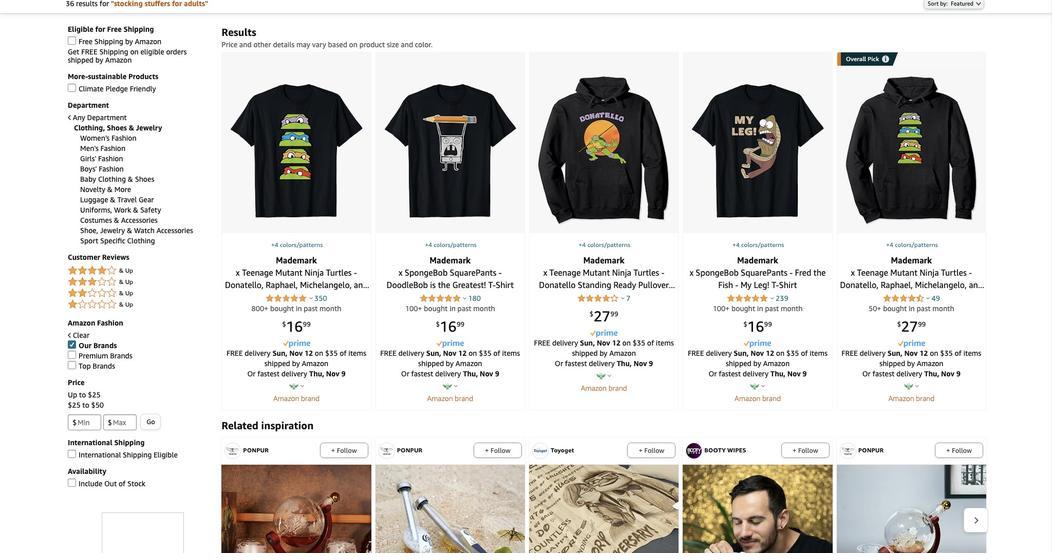 Task type: vqa. For each thing, say whether or not it's contained in the screenshot.
(
no



Task type: describe. For each thing, give the bounding box(es) containing it.
& down 2 stars & up element
[[119, 301, 124, 308]]

products
[[128, 72, 158, 81]]

girls' fashion link
[[80, 154, 123, 163]]

brands for top brands
[[93, 362, 115, 371]]

or fastest delivery thu, nov 9 for x teenage mutant ninja turtles - donatello standing ready pullover hoodie
[[555, 359, 653, 368]]

+4 colors/patterns link for mademark x teenage mutant ninja turtles - donatello, raphael, michelangelo, and leonardo pullover hoodie
[[886, 241, 938, 249]]

mademark x teenage mutant ninja turtles - donatello standing ready pullover hoodie
[[539, 255, 669, 303]]

free for mademark x spongebob squarepants - doodlebob is the greatest! t-shirt
[[380, 349, 397, 357]]

any
[[73, 113, 85, 122]]

colors/patterns for mademark x teenage mutant ninja turtles - donatello standing ready pullover hoodie
[[587, 241, 630, 249]]

& down novelty & more link
[[110, 195, 115, 204]]

international for international shipping eligible
[[79, 451, 121, 459]]

up to $25 link
[[68, 391, 100, 399]]

ninja for x teenage mutant ninja turtles - donatello standing ready pullover hoodie
[[612, 268, 631, 278]]

clothing, shoes & jewelry women's fashion men's fashion girls' fashion boys' fashion baby clothing & shoes novelty & more luggage & travel gear uniforms, work & safety costumes & accessories shoe, jewelry & watch accessories sport specific clothing
[[74, 124, 193, 245]]

past for mademark x spongebob squarepants - doodlebob is the greatest! t-shirt
[[457, 304, 471, 313]]

1 vertical spatial department
[[87, 113, 127, 122]]

& down 3 stars & up element
[[119, 289, 124, 297]]

booty
[[704, 447, 726, 454]]

greatest!
[[452, 280, 486, 290]]

turtles for x teenage mutant ninja turtles - donatello, raphael, michelangelo, and leonardo t-shirt
[[326, 268, 352, 278]]

fashion down women's fashion link
[[100, 144, 125, 153]]

logo for booty wipes image
[[686, 443, 702, 458]]

size
[[387, 40, 399, 49]]

$ up international shipping
[[108, 418, 112, 427]]

thu, for x spongebob squarepants - fred the fish - my leg! t-shirt
[[770, 369, 785, 378]]

luggage
[[80, 195, 108, 204]]

our brands link
[[68, 341, 117, 350]]

premium brands
[[79, 352, 132, 360]]

ponpur for fifth the content image from the left
[[858, 447, 884, 454]]

x spongebob squarepants - doodlebob is the greatest! t-shirt link
[[387, 268, 514, 290]]

& up for 2nd & up link from the top of the customer reviews element
[[119, 278, 133, 286]]

sun, for x teenage mutant ninja turtles - donatello, raphael, michelangelo, and leonardo t-shirt
[[272, 349, 287, 357]]

doodlebob
[[387, 280, 428, 290]]

mademark for mademark x teenage mutant ninja turtles - donatello, raphael, michelangelo, and leonardo pullover hoodie
[[891, 255, 932, 266]]

& up women's fashion link
[[129, 124, 134, 132]]

mademark x teenage mutant ninja turtles - donatello standing ready pullover hoodie image
[[538, 76, 670, 225]]

eligible for free shipping
[[68, 25, 154, 34]]

mademark x teenage mutant ninja turtles - donatello, raphael, michelangelo, and leonardo t-shirt image
[[230, 84, 362, 218]]

sun, for x teenage mutant ninja turtles - donatello standing ready pullover hoodie
[[580, 338, 595, 347]]

& inside "element"
[[119, 267, 124, 275]]

in for mademark x teenage mutant ninja turtles - donatello, raphael, michelangelo, and leonardo pullover hoodie
[[909, 304, 915, 313]]

shirt inside mademark x spongebob squarepants - fred the fish - my leg! t-shirt
[[779, 280, 797, 290]]

squarepants for my
[[741, 268, 787, 278]]

0 horizontal spatial $25
[[68, 401, 80, 410]]

& down costumes & accessories link
[[127, 226, 132, 235]]

1 horizontal spatial free
[[107, 25, 122, 34]]

go
[[147, 418, 155, 426]]

on $35 of items shipped by amazon for mademark x teenage mutant ninja turtles - donatello, raphael, michelangelo, and leonardo pullover hoodie
[[879, 349, 981, 368]]

amazon fashion element
[[68, 331, 211, 371]]

or for mademark x spongebob squarepants - fred the fish - my leg! t-shirt
[[709, 369, 717, 378]]

spongebob for fish
[[696, 268, 739, 278]]

toyoget
[[551, 447, 574, 454]]

brand for x teenage mutant ninja turtles - donatello, raphael, michelangelo, and leonardo t-shirt
[[301, 394, 319, 403]]

+ for fifth the content image from the right
[[331, 446, 335, 454]]

3 content image image from the left
[[529, 465, 679, 553]]

$ down $25 to $50 link
[[72, 418, 77, 427]]

or fastest delivery thu, nov 9 for x spongebob squarepants - doodlebob is the greatest! t-shirt
[[401, 369, 499, 378]]

product
[[359, 40, 385, 49]]

uniforms, work & safety link
[[80, 206, 161, 214]]

49
[[932, 294, 940, 303]]

is
[[430, 280, 436, 290]]

free for mademark x teenage mutant ninja turtles - donatello standing ready pullover hoodie
[[534, 338, 550, 347]]

in for mademark x spongebob squarepants - fred the fish - my leg! t-shirt
[[757, 304, 763, 313]]

spongebob for the
[[405, 268, 448, 278]]

+4 colors/patterns link for mademark x teenage mutant ninja turtles - donatello, raphael, michelangelo, and leonardo t-shirt
[[271, 241, 323, 249]]

follow for 4th the content image
[[798, 446, 818, 454]]

on $35 of items shipped by amazon for mademark x spongebob squarepants - doodlebob is the greatest! t-shirt
[[418, 349, 520, 368]]

t- inside mademark x spongebob squarepants - doodlebob is the greatest! t-shirt
[[488, 280, 496, 290]]

raphael, for 27
[[881, 280, 913, 290]]

on for mademark x spongebob squarepants - fred the fish - my leg! t-shirt
[[776, 349, 784, 357]]

checkbox image for free shipping by amazon
[[68, 37, 76, 45]]

up for 2 stars & up element
[[125, 289, 133, 297]]

- inside mademark x teenage mutant ninja turtles - donatello, raphael, michelangelo, and leonardo pullover hoodie
[[969, 268, 972, 278]]

49 link
[[932, 294, 940, 303]]

ponpur for fifth the content image from the right
[[243, 447, 269, 454]]

logo for toyoget image
[[533, 443, 548, 458]]

27 for hoodie
[[594, 308, 610, 325]]

mademark x spongebob squarepants - doodlebob is the greatest! t-shirt
[[387, 255, 514, 290]]

+4 for mademark x teenage mutant ninja turtles - donatello, raphael, michelangelo, and leonardo pullover hoodie
[[886, 241, 893, 249]]

of for x teenage mutant ninja turtles - donatello standing ready pullover hoodie
[[647, 338, 654, 347]]

or fastest delivery thu, nov 9 for x spongebob squarepants - fred the fish - my leg! t-shirt
[[709, 369, 807, 378]]

donatello
[[539, 280, 576, 290]]

top brands link
[[68, 361, 115, 371]]

items for x teenage mutant ninja turtles - donatello, raphael, michelangelo, and leonardo pullover hoodie
[[963, 349, 981, 357]]

+4 colors/patterns for mademark x spongebob squarepants - doodlebob is the greatest! t-shirt
[[425, 241, 477, 249]]

amazon brand for mademark x teenage mutant ninja turtles - donatello, raphael, michelangelo, and leonardo pullover hoodie
[[888, 394, 935, 403]]

fashion up baby clothing & shoes link
[[99, 165, 124, 173]]

any department
[[73, 113, 127, 122]]

180 link
[[468, 294, 481, 303]]

related
[[222, 419, 258, 431]]

other
[[253, 40, 271, 49]]

t- inside mademark x teenage mutant ninja turtles - donatello, raphael, michelangelo, and leonardo t-shirt
[[302, 292, 310, 303]]

free delivery sun, nov 12 for mademark x spongebob squarepants - doodlebob is the greatest! t-shirt
[[380, 349, 469, 357]]

free delivery sun, nov 12 on $35 of items shipped by amazon element for mademark x teenage mutant ninja turtles - donatello, raphael, michelangelo, and leonardo pullover hoodie
[[842, 349, 981, 368]]

99 for x teenage mutant ninja turtles - donatello, raphael, michelangelo, and leonardo pullover hoodie
[[918, 320, 926, 328]]

& up for fourth & up link from the bottom of the customer reviews element
[[119, 267, 133, 275]]

shipped inside free shipping by amazon get free shipping on eligible orders shipped by amazon
[[68, 56, 94, 64]]

color.
[[415, 40, 433, 49]]

free for mademark x teenage mutant ninja turtles - donatello, raphael, michelangelo, and leonardo pullover hoodie
[[842, 349, 858, 357]]

sort by: featured
[[928, 0, 973, 7]]

follow for second the content image from the left
[[491, 446, 511, 454]]

+4 for mademark x spongebob squarepants - doodlebob is the greatest! t-shirt
[[425, 241, 432, 249]]

mutant for x teenage mutant ninja turtles - donatello, raphael, michelangelo, and leonardo t-shirt
[[275, 268, 302, 278]]

up for 4 stars & up "element"
[[125, 267, 133, 275]]

$ for mademark x spongebob squarepants - doodlebob is the greatest! t-shirt
[[436, 320, 440, 328]]

pledge
[[105, 84, 128, 93]]

my
[[741, 280, 752, 290]]

5 content image image from the left
[[837, 465, 986, 553]]

+ for second the content image from the left
[[485, 446, 489, 454]]

or fastest delivery thu, nov 9 element for x teenage mutant ninja turtles - donatello, raphael, michelangelo, and leonardo pullover hoodie
[[862, 369, 961, 378]]

vary
[[312, 40, 326, 49]]

inspiration
[[261, 419, 314, 431]]

include out of stock link
[[68, 479, 145, 488]]

& up the luggage & travel gear "link" at the top left of page
[[107, 185, 113, 194]]

more
[[114, 185, 131, 194]]

stock
[[127, 479, 145, 488]]

+ follow button for fifth the content image from the right
[[320, 443, 368, 457]]

mademark for mademark x teenage mutant ninja turtles - donatello, raphael, michelangelo, and leonardo t-shirt
[[276, 255, 317, 266]]

Go submit
[[141, 415, 160, 430]]

free inside free shipping by amazon get free shipping on eligible orders shipped by amazon
[[81, 47, 97, 56]]

climate pledge friendly
[[79, 84, 156, 93]]

4 content image image from the left
[[683, 465, 832, 553]]

50+ bought in past month
[[869, 304, 954, 313]]

for
[[95, 25, 105, 34]]

more-
[[68, 72, 88, 81]]

customer reviews
[[68, 253, 129, 262]]

0 vertical spatial $25
[[88, 391, 100, 399]]

+ for 4th the content image
[[792, 446, 796, 454]]

0 horizontal spatial eligible
[[68, 25, 93, 34]]

specific
[[100, 237, 125, 245]]

amazon fashion
[[68, 319, 123, 327]]

$25 to $50 link
[[68, 401, 104, 410]]

shipping for free shipping by amazon get free shipping on eligible orders shipped by amazon
[[94, 37, 123, 46]]

shoe, jewelry & watch accessories link
[[80, 226, 193, 235]]

on for mademark x teenage mutant ninja turtles - donatello, raphael, michelangelo, and leonardo pullover hoodie
[[930, 349, 938, 357]]

+4 colors/patterns link for mademark x spongebob squarepants - fred the fish - my leg! t-shirt
[[732, 241, 784, 249]]

3 stars & up element
[[68, 276, 211, 288]]

thu, for x teenage mutant ninja turtles - donatello standing ready pullover hoodie
[[617, 359, 632, 368]]

gear
[[139, 195, 154, 204]]

12 for x spongebob squarepants - doodlebob is the greatest! t-shirt
[[458, 349, 467, 357]]

9 for x spongebob squarepants - fred the fish - my leg! t-shirt
[[803, 369, 807, 378]]

orders
[[166, 47, 187, 56]]

our
[[79, 341, 92, 350]]

mademark x teenage mutant ninja turtles - donatello, raphael, michelangelo, and leonardo pullover hoodie
[[840, 255, 983, 303]]

ready
[[613, 280, 636, 290]]

fashion up men's fashion link
[[112, 134, 136, 143]]

$ for mademark x spongebob squarepants - fred the fish - my leg! t-shirt
[[743, 320, 747, 328]]

customer
[[68, 253, 100, 262]]

0 horizontal spatial price
[[68, 378, 85, 387]]

sun, for x teenage mutant ninja turtles - donatello, raphael, michelangelo, and leonardo pullover hoodie
[[887, 349, 902, 357]]

fred
[[795, 268, 811, 278]]

donatello, for 27
[[840, 280, 879, 290]]

include
[[79, 479, 102, 488]]

x teenage mutant ninja turtles - donatello, raphael, michelangelo, and leonardo pullover hoodie link
[[840, 268, 984, 303]]

get
[[68, 47, 79, 56]]

x for x spongebob squarepants - doodlebob is the greatest! t-shirt
[[399, 268, 403, 278]]

amazon brand for mademark x teenage mutant ninja turtles - donatello, raphael, michelangelo, and leonardo t-shirt
[[273, 394, 319, 403]]

50+
[[869, 304, 881, 313]]

hoodie inside mademark x teenage mutant ninja turtles - donatello, raphael, michelangelo, and leonardo pullover hoodie
[[933, 292, 960, 303]]

on for mademark x teenage mutant ninja turtles - donatello standing ready pullover hoodie
[[622, 338, 631, 347]]

international shipping
[[68, 438, 145, 447]]

1 star & up element
[[68, 299, 211, 311]]

12 for x teenage mutant ninja turtles - donatello, raphael, michelangelo, and leonardo t-shirt
[[304, 349, 313, 357]]

16 for -
[[747, 318, 764, 335]]

up inside up to $25 $25 to $50
[[68, 391, 77, 399]]

fashion up the our brands
[[97, 319, 123, 327]]

overall pick
[[846, 55, 879, 63]]

items for x teenage mutant ninja turtles - donatello standing ready pullover hoodie
[[656, 338, 674, 347]]

eligible
[[140, 47, 164, 56]]

239 link
[[776, 294, 788, 303]]

free delivery sun, nov 12 on $35 of items shipped by amazon element for mademark x teenage mutant ninja turtles - donatello standing ready pullover hoodie
[[534, 338, 674, 357]]

logo for ponpur image for fifth the content image from the left
[[840, 443, 856, 458]]

Min text field
[[68, 415, 101, 431]]

follow for third the content image from right
[[644, 446, 664, 454]]

novelty & more link
[[80, 185, 131, 194]]

+ follow for + follow button corresponding to fifth the content image from the left
[[946, 446, 972, 454]]

& down 'uniforms, work & safety' link
[[114, 216, 119, 225]]

sport specific clothing link
[[80, 237, 155, 245]]

teenage for x teenage mutant ninja turtles - donatello, raphael, michelangelo, and leonardo t-shirt
[[242, 268, 273, 278]]

2 content image image from the left
[[375, 465, 525, 553]]

clear link
[[68, 331, 89, 340]]

thu, for x teenage mutant ninja turtles - donatello, raphael, michelangelo, and leonardo t-shirt
[[309, 369, 324, 378]]

180
[[468, 294, 481, 303]]

shoe,
[[80, 226, 98, 235]]

checkbox image for premium brands
[[68, 351, 76, 359]]

friendly
[[130, 84, 156, 93]]

sort
[[928, 0, 939, 7]]

ninja for x teenage mutant ninja turtles - donatello, raphael, michelangelo, and leonardo t-shirt
[[305, 268, 324, 278]]

follow for fifth the content image from the right
[[337, 446, 357, 454]]

1 horizontal spatial eligible
[[154, 451, 178, 459]]

3 & up link from the top
[[68, 287, 211, 300]]

of for x spongebob squarepants - fred the fish - my leg! t-shirt
[[801, 349, 808, 357]]

shipped for mademark x spongebob squarepants - fred the fish - my leg! t-shirt
[[726, 359, 751, 368]]

1 vertical spatial clothing
[[127, 237, 155, 245]]

x spongebob squarepants - fred the fish - my leg! t-shirt link
[[690, 268, 826, 290]]



Task type: locate. For each thing, give the bounding box(es) containing it.
price element
[[68, 391, 211, 431]]

1 100+ from the left
[[405, 304, 422, 313]]

1 raphael, from the left
[[266, 280, 298, 290]]

mademark x teenage mutant ninja turtles - donatello, raphael, michelangelo, and leonardo pullover hoodie image
[[845, 76, 978, 225]]

3 month from the left
[[781, 304, 803, 313]]

amazon prime image for x teenage mutant ninja turtles - donatello standing ready pullover hoodie
[[590, 330, 618, 338]]

$
[[590, 310, 594, 318], [282, 320, 286, 328], [436, 320, 440, 328], [743, 320, 747, 328], [897, 320, 901, 328], [72, 418, 77, 427], [108, 418, 112, 427]]

0 horizontal spatial mutant
[[275, 268, 302, 278]]

4 +4 colors/patterns link from the left
[[732, 241, 784, 249]]

2 in from the left
[[450, 304, 456, 313]]

2 horizontal spatial turtles
[[941, 268, 967, 278]]

of for x teenage mutant ninja turtles - donatello, raphael, michelangelo, and leonardo t-shirt
[[340, 349, 346, 357]]

2 horizontal spatial logo for ponpur image
[[840, 443, 856, 458]]

1 horizontal spatial mutant
[[583, 268, 610, 278]]

donatello, inside mademark x teenage mutant ninja turtles - donatello, raphael, michelangelo, and leonardo pullover hoodie
[[840, 280, 879, 290]]

teenage inside mademark x teenage mutant ninja turtles - donatello standing ready pullover hoodie
[[549, 268, 581, 278]]

3 ninja from the left
[[920, 268, 939, 278]]

2 mademark from the left
[[430, 255, 471, 266]]

Max text field
[[103, 415, 136, 431]]

0 horizontal spatial ninja
[[305, 268, 324, 278]]

4 + follow button from the left
[[782, 443, 829, 457]]

costumes & accessories link
[[80, 216, 158, 225]]

international shipping eligible link
[[68, 450, 178, 459]]

t- right greatest!
[[488, 280, 496, 290]]

& up down 3 stars & up element
[[119, 289, 133, 297]]

hoodie inside mademark x teenage mutant ninja turtles - donatello standing ready pullover hoodie
[[591, 292, 617, 303]]

sustainable
[[88, 72, 126, 81]]

shirt inside mademark x teenage mutant ninja turtles - donatello, raphael, michelangelo, and leonardo t-shirt
[[310, 292, 328, 303]]

spongebob up "fish"
[[696, 268, 739, 278]]

up for 3 stars & up element
[[125, 278, 133, 286]]

donatello, up 50+
[[840, 280, 879, 290]]

sun, for x spongebob squarepants - doodlebob is the greatest! t-shirt
[[426, 349, 441, 357]]

free delivery sun, nov 12 on $35 of items shipped by amazon element
[[534, 338, 674, 357], [227, 349, 366, 368], [380, 349, 520, 368], [688, 349, 828, 368], [842, 349, 981, 368]]

x inside mademark x spongebob squarepants - fred the fish - my leg! t-shirt
[[690, 268, 694, 278]]

99 down leg!
[[764, 320, 772, 328]]

by for mademark x teenage mutant ninja turtles - donatello standing ready pullover hoodie
[[600, 349, 607, 357]]

free
[[107, 25, 122, 34], [79, 37, 92, 46]]

+ follow button for third the content image from right
[[628, 443, 675, 457]]

1 + follow from the left
[[331, 446, 357, 454]]

100+
[[405, 304, 422, 313], [713, 304, 730, 313]]

squarepants up leg!
[[741, 268, 787, 278]]

1 donatello, from the left
[[225, 280, 264, 290]]

checkbox image for climate pledge friendly
[[68, 84, 76, 92]]

5 +4 colors/patterns from the left
[[886, 241, 938, 249]]

booty wipes
[[704, 447, 746, 454]]

of for x spongebob squarepants - doodlebob is the greatest! t-shirt
[[493, 349, 500, 357]]

amazon prime image for x teenage mutant ninja turtles - donatello, raphael, michelangelo, and leonardo pullover hoodie
[[898, 340, 925, 348]]

+4 colors/patterns up mademark x spongebob squarepants - doodlebob is the greatest! t-shirt
[[425, 241, 477, 249]]

raphael, inside mademark x teenage mutant ninja turtles - donatello, raphael, michelangelo, and leonardo t-shirt
[[266, 280, 298, 290]]

past down x teenage mutant ninja turtles - donatello, raphael, michelangelo, and leonardo pullover hoodie link
[[917, 304, 931, 313]]

spongebob inside mademark x spongebob squarepants - doodlebob is the greatest! t-shirt
[[405, 268, 448, 278]]

12
[[612, 338, 620, 347], [304, 349, 313, 357], [458, 349, 467, 357], [766, 349, 774, 357], [920, 349, 928, 357]]

2 logo for ponpur image from the left
[[379, 443, 394, 458]]

x inside mademark x spongebob squarepants - doodlebob is the greatest! t-shirt
[[399, 268, 403, 278]]

0 horizontal spatial 100+
[[405, 304, 422, 313]]

4 month from the left
[[932, 304, 954, 313]]

leonardo up 50+
[[863, 292, 898, 303]]

4 + from the left
[[792, 446, 796, 454]]

the inside mademark x spongebob squarepants - doodlebob is the greatest! t-shirt
[[438, 280, 450, 290]]

1 vertical spatial shoes
[[135, 175, 154, 184]]

0 vertical spatial brands
[[93, 341, 117, 350]]

ninja up "49"
[[920, 268, 939, 278]]

the inside mademark x spongebob squarepants - fred the fish - my leg! t-shirt
[[813, 268, 826, 278]]

0 vertical spatial international
[[68, 438, 112, 447]]

clothing down watch
[[127, 237, 155, 245]]

brand for x spongebob squarepants - doodlebob is the greatest! t-shirt
[[455, 394, 473, 403]]

100+ bought in past month for greatest!
[[405, 304, 495, 313]]

brands for our brands
[[93, 341, 117, 350]]

eligible
[[68, 25, 93, 34], [154, 451, 178, 459]]

1 horizontal spatial hoodie
[[933, 292, 960, 303]]

shipping inside the 'international shipping eligible' link
[[123, 451, 152, 459]]

5 + from the left
[[946, 446, 950, 454]]

9 for x spongebob squarepants - doodlebob is the greatest! t-shirt
[[495, 369, 499, 378]]

leonardo up 800+ bought in past month
[[265, 292, 300, 303]]

ninja up 350 link
[[305, 268, 324, 278]]

2 & up from the top
[[119, 278, 133, 286]]

free shipping by amazon get free shipping on eligible orders shipped by amazon
[[68, 37, 187, 64]]

items for x teenage mutant ninja turtles - donatello, raphael, michelangelo, and leonardo t-shirt
[[348, 349, 366, 357]]

mademark up x teenage mutant ninja turtles - donatello, raphael, michelangelo, and leonardo t-shirt link
[[276, 255, 317, 266]]

turtles inside mademark x teenage mutant ninja turtles - donatello, raphael, michelangelo, and leonardo pullover hoodie
[[941, 268, 967, 278]]

premium brands link
[[68, 351, 132, 360]]

leonardo
[[265, 292, 300, 303], [863, 292, 898, 303]]

1 follow from the left
[[337, 446, 357, 454]]

3 past from the left
[[765, 304, 779, 313]]

1 horizontal spatial raphael,
[[881, 280, 913, 290]]

donatello, up 800+
[[225, 280, 264, 290]]

$ down 50+ bought in past month
[[897, 320, 901, 328]]

& up down reviews
[[119, 267, 133, 275]]

1 horizontal spatial $ 27 99
[[897, 318, 926, 335]]

include out of stock
[[79, 479, 145, 488]]

bought right 800+
[[270, 304, 294, 313]]

travel
[[117, 195, 137, 204]]

100+ down doodlebob
[[405, 304, 422, 313]]

mademark inside mademark x teenage mutant ninja turtles - donatello, raphael, michelangelo, and leonardo t-shirt
[[276, 255, 317, 266]]

2 ninja from the left
[[612, 268, 631, 278]]

free for mademark x teenage mutant ninja turtles - donatello, raphael, michelangelo, and leonardo t-shirt
[[227, 349, 243, 357]]

1 hoodie from the left
[[591, 292, 617, 303]]

+ follow for + follow button for second the content image from the left
[[485, 446, 511, 454]]

0 horizontal spatial 100+ bought in past month
[[405, 304, 495, 313]]

michelangelo, for 16
[[300, 280, 352, 290]]

0 horizontal spatial turtles
[[326, 268, 352, 278]]

0 horizontal spatial michelangelo,
[[300, 280, 352, 290]]

$25 down up to $25 link
[[68, 401, 80, 410]]

0 vertical spatial clothing
[[98, 175, 126, 184]]

popover image
[[621, 297, 625, 300], [770, 297, 774, 300], [926, 297, 930, 300], [300, 385, 304, 387], [454, 385, 458, 387], [915, 385, 919, 387]]

350 link
[[314, 294, 327, 303]]

up up 3 stars & up element
[[125, 267, 133, 275]]

0 horizontal spatial $ 16 99
[[282, 318, 311, 335]]

international for international shipping
[[68, 438, 112, 447]]

0 horizontal spatial the
[[438, 280, 450, 290]]

international shipping eligible
[[79, 451, 178, 459]]

by for mademark x spongebob squarepants - doodlebob is the greatest! t-shirt
[[446, 359, 454, 368]]

x inside mademark x teenage mutant ninja turtles - donatello, raphael, michelangelo, and leonardo pullover hoodie
[[851, 268, 855, 278]]

x inside mademark x teenage mutant ninja turtles - donatello standing ready pullover hoodie
[[543, 268, 547, 278]]

availability
[[68, 467, 106, 476]]

1 horizontal spatial logo for ponpur image
[[379, 443, 394, 458]]

$ 27 99 for hoodie
[[590, 308, 618, 325]]

0 horizontal spatial teenage
[[242, 268, 273, 278]]

checkbox image for our brands
[[68, 341, 76, 349]]

+4 colors/patterns link up mademark x spongebob squarepants - doodlebob is the greatest! t-shirt
[[425, 241, 477, 249]]

1 horizontal spatial the
[[813, 268, 826, 278]]

checkbox image inside our brands link
[[68, 341, 76, 349]]

0 vertical spatial price
[[222, 40, 237, 49]]

past down 239 link
[[765, 304, 779, 313]]

27 down 50+ bought in past month
[[901, 318, 918, 335]]

free delivery sun, nov 12 on $35 of items shipped by amazon element for mademark x teenage mutant ninja turtles - donatello, raphael, michelangelo, and leonardo t-shirt
[[227, 349, 366, 368]]

costumes
[[80, 216, 112, 225]]

1 colors/patterns from the left
[[280, 241, 323, 249]]

+4 colors/patterns link up mademark x teenage mutant ninja turtles - donatello, raphael, michelangelo, and leonardo t-shirt
[[271, 241, 323, 249]]

jewelry up "specific"
[[100, 226, 125, 235]]

shirt up 239 link
[[779, 280, 797, 290]]

items for x spongebob squarepants - doodlebob is the greatest! t-shirt
[[502, 349, 520, 357]]

0 horizontal spatial 16
[[286, 318, 303, 335]]

customer reviews element
[[68, 265, 211, 311]]

2 100+ bought in past month from the left
[[713, 304, 803, 313]]

1 horizontal spatial squarepants
[[741, 268, 787, 278]]

- inside mademark x teenage mutant ninja turtles - donatello standing ready pullover hoodie
[[661, 268, 665, 278]]

women's fashion link
[[80, 134, 136, 143]]

1 horizontal spatial t-
[[488, 280, 496, 290]]

3 & up from the top
[[119, 289, 133, 297]]

baby clothing & shoes link
[[80, 175, 154, 184]]

or for mademark x spongebob squarepants - doodlebob is the greatest! t-shirt
[[401, 369, 409, 378]]

mademark x spongebob squarepants - doodlebob is the greatest! t-shirt image
[[384, 84, 516, 218]]

99 for x spongebob squarepants - doodlebob is the greatest! t-shirt
[[457, 320, 464, 328]]

1 horizontal spatial ponpur
[[397, 447, 422, 454]]

squarepants inside mademark x spongebob squarepants - doodlebob is the greatest! t-shirt
[[450, 268, 496, 278]]

& up down 4 stars & up "element"
[[119, 278, 133, 286]]

mutant inside mademark x teenage mutant ninja turtles - donatello, raphael, michelangelo, and leonardo t-shirt
[[275, 268, 302, 278]]

teenage inside mademark x teenage mutant ninja turtles - donatello, raphael, michelangelo, and leonardo pullover hoodie
[[857, 268, 888, 278]]

$ 16 99 down leg!
[[743, 318, 772, 335]]

2 ponpur from the left
[[397, 447, 422, 454]]

bought right 50+
[[883, 304, 907, 313]]

7
[[626, 294, 630, 303]]

+ follow button for 4th the content image
[[782, 443, 829, 457]]

mutant for x teenage mutant ninja turtles - donatello, raphael, michelangelo, and leonardo pullover hoodie
[[890, 268, 917, 278]]

mutant inside mademark x teenage mutant ninja turtles - donatello, raphael, michelangelo, and leonardo pullover hoodie
[[890, 268, 917, 278]]

t- inside mademark x spongebob squarepants - fred the fish - my leg! t-shirt
[[771, 280, 779, 290]]

$ 16 99 down greatest!
[[436, 318, 464, 335]]

past down '350'
[[304, 304, 318, 313]]

past down 180
[[457, 304, 471, 313]]

colors/patterns up mademark x spongebob squarepants - fred the fish - my leg! t-shirt
[[741, 241, 784, 249]]

free up get
[[79, 37, 92, 46]]

mademark up x spongebob squarepants - fred the fish - my leg! t-shirt "link"
[[737, 255, 778, 266]]

dropdown image
[[976, 2, 981, 6]]

michelangelo, up 350 link
[[300, 280, 352, 290]]

women's
[[80, 134, 110, 143]]

shirt right greatest!
[[496, 280, 514, 290]]

donatello, for 16
[[225, 280, 264, 290]]

1 vertical spatial jewelry
[[100, 226, 125, 235]]

mademark for mademark x teenage mutant ninja turtles - donatello standing ready pullover hoodie
[[583, 255, 625, 266]]

1 vertical spatial accessories
[[156, 226, 193, 235]]

100+ bought in past month down 180 link
[[405, 304, 495, 313]]

popover image
[[309, 297, 313, 300], [463, 297, 467, 300], [608, 375, 611, 377], [762, 385, 765, 387]]

2 & up link from the top
[[68, 276, 211, 288]]

mademark inside mademark x spongebob squarepants - doodlebob is the greatest! t-shirt
[[430, 255, 471, 266]]

& up link up 1 star & up element
[[68, 276, 211, 288]]

& up link
[[68, 265, 211, 277], [68, 276, 211, 288], [68, 287, 211, 300], [68, 299, 211, 311]]

9 for x teenage mutant ninja turtles - donatello standing ready pullover hoodie
[[649, 359, 653, 368]]

month for x teenage mutant ninja turtles - donatello, raphael, michelangelo, and leonardo t-shirt
[[320, 304, 341, 313]]

fastest for mademark x teenage mutant ninja turtles - donatello, raphael, michelangelo, and leonardo t-shirt
[[257, 369, 279, 378]]

bought
[[270, 304, 294, 313], [424, 304, 448, 313], [731, 304, 755, 313], [883, 304, 907, 313]]

spongebob
[[405, 268, 448, 278], [696, 268, 739, 278]]

3 16 from the left
[[747, 318, 764, 335]]

1 turtles from the left
[[326, 268, 352, 278]]

pullover inside mademark x teenage mutant ninja turtles - donatello, raphael, michelangelo, and leonardo pullover hoodie
[[900, 292, 931, 303]]

clear
[[73, 331, 89, 340]]

2 horizontal spatial shirt
[[779, 280, 797, 290]]

2 checkbox image from the top
[[68, 450, 76, 458]]

4 x from the left
[[690, 268, 694, 278]]

and inside mademark x teenage mutant ninja turtles - donatello, raphael, michelangelo, and leonardo t-shirt
[[354, 280, 368, 290]]

$ down x spongebob squarepants - doodlebob is the greatest! t-shirt link
[[436, 320, 440, 328]]

amazon
[[135, 37, 161, 46], [105, 56, 132, 64], [68, 319, 95, 327], [609, 349, 636, 357], [302, 359, 328, 368], [456, 359, 482, 368], [763, 359, 790, 368], [917, 359, 943, 368], [581, 383, 607, 392], [273, 394, 299, 403], [427, 394, 453, 403], [735, 394, 760, 403], [888, 394, 914, 403]]

nov
[[597, 338, 610, 347], [289, 349, 303, 357], [443, 349, 456, 357], [751, 349, 764, 357], [904, 349, 918, 357], [634, 359, 647, 368], [326, 369, 339, 378], [480, 369, 493, 378], [787, 369, 801, 378], [941, 369, 954, 378]]

3 follow from the left
[[644, 446, 664, 454]]

3 + follow from the left
[[639, 446, 664, 454]]

mademark x spongebob squarepants - fred the fish - my leg! t-shirt image
[[692, 84, 824, 218]]

checkbox image left top
[[68, 361, 76, 370]]

1 horizontal spatial 16
[[440, 318, 457, 335]]

featured
[[951, 0, 973, 7]]

1 logo for ponpur image from the left
[[225, 443, 241, 458]]

list containing + follow
[[220, 437, 1052, 553]]

+4 colors/patterns up mademark x spongebob squarepants - fred the fish - my leg! t-shirt
[[732, 241, 784, 249]]

$ down 800+ bought in past month
[[282, 320, 286, 328]]

4 stars & up element
[[68, 265, 211, 277]]

clothing
[[98, 175, 126, 184], [127, 237, 155, 245]]

month down "49"
[[932, 304, 954, 313]]

amazon prime image for x teenage mutant ninja turtles - donatello, raphael, michelangelo, and leonardo t-shirt
[[283, 340, 310, 348]]

2 past from the left
[[457, 304, 471, 313]]

3 bought from the left
[[731, 304, 755, 313]]

1 vertical spatial international
[[79, 451, 121, 459]]

1 month from the left
[[320, 304, 341, 313]]

in down leg!
[[757, 304, 763, 313]]

1 vertical spatial the
[[438, 280, 450, 290]]

0 horizontal spatial ponpur
[[243, 447, 269, 454]]

4 + follow from the left
[[792, 446, 818, 454]]

0 horizontal spatial $ 27 99
[[590, 308, 618, 325]]

colors/patterns up mademark x teenage mutant ninja turtles - donatello standing ready pullover hoodie
[[587, 241, 630, 249]]

mutant up 50+ bought in past month
[[890, 268, 917, 278]]

climate
[[79, 84, 104, 93]]

standing
[[578, 280, 611, 290]]

colors/patterns up mademark x spongebob squarepants - doodlebob is the greatest! t-shirt
[[434, 241, 477, 249]]

leonardo inside mademark x teenage mutant ninja turtles - donatello, raphael, michelangelo, and leonardo t-shirt
[[265, 292, 300, 303]]

amazon prime image
[[590, 330, 618, 338], [283, 340, 310, 348], [437, 340, 464, 348], [744, 340, 771, 348], [898, 340, 925, 348]]

0 horizontal spatial shirt
[[310, 292, 328, 303]]

100+ bought in past month
[[405, 304, 495, 313], [713, 304, 803, 313]]

1 x from the left
[[236, 268, 240, 278]]

on inside results price and other details may vary based on product size and color.
[[349, 40, 358, 49]]

climate pledge friendly link
[[68, 84, 156, 93]]

0 horizontal spatial spongebob
[[405, 268, 448, 278]]

colors/patterns up mademark x teenage mutant ninja turtles - donatello, raphael, michelangelo, and leonardo t-shirt
[[280, 241, 323, 249]]

0 horizontal spatial leonardo
[[265, 292, 300, 303]]

0 horizontal spatial hoodie
[[591, 292, 617, 303]]

99 down greatest!
[[457, 320, 464, 328]]

department
[[68, 101, 109, 110], [87, 113, 127, 122]]

$ 27 99
[[590, 308, 618, 325], [897, 318, 926, 335]]

1 horizontal spatial 100+
[[713, 304, 730, 313]]

1 spongebob from the left
[[405, 268, 448, 278]]

99 down 800+ bought in past month
[[303, 320, 311, 328]]

top
[[79, 362, 91, 371]]

baby
[[80, 175, 96, 184]]

1 horizontal spatial donatello,
[[840, 280, 879, 290]]

5 follow from the left
[[952, 446, 972, 454]]

1 horizontal spatial ninja
[[612, 268, 631, 278]]

brands up premium brands
[[93, 341, 117, 350]]

michelangelo, up "49" link
[[915, 280, 967, 290]]

$25 up $50
[[88, 391, 100, 399]]

& up inside "element"
[[119, 267, 133, 275]]

1 horizontal spatial 100+ bought in past month
[[713, 304, 803, 313]]

1 bought from the left
[[270, 304, 294, 313]]

2 squarepants from the left
[[741, 268, 787, 278]]

4 follow from the left
[[798, 446, 818, 454]]

price inside results price and other details may vary based on product size and color.
[[222, 40, 237, 49]]

1 horizontal spatial pullover
[[900, 292, 931, 303]]

0 horizontal spatial jewelry
[[100, 226, 125, 235]]

checkbox image up availability
[[68, 450, 76, 458]]

4 & up from the top
[[119, 301, 133, 308]]

mademark inside mademark x teenage mutant ninja turtles - donatello standing ready pullover hoodie
[[583, 255, 625, 266]]

3 +4 colors/patterns from the left
[[579, 241, 630, 249]]

on inside free shipping by amazon get free shipping on eligible orders shipped by amazon
[[130, 47, 139, 56]]

2 bought from the left
[[424, 304, 448, 313]]

up inside "element"
[[125, 267, 133, 275]]

2 raphael, from the left
[[881, 280, 913, 290]]

3 mademark from the left
[[583, 255, 625, 266]]

spongebob up is
[[405, 268, 448, 278]]

- inside mademark x spongebob squarepants - doodlebob is the greatest! t-shirt
[[499, 268, 502, 278]]

2 horizontal spatial ponpur
[[858, 447, 884, 454]]

$ down the standing
[[590, 310, 594, 318]]

bought down is
[[424, 304, 448, 313]]

0 horizontal spatial raphael,
[[266, 280, 298, 290]]

1 & up link from the top
[[68, 265, 211, 277]]

reviews
[[102, 253, 129, 262]]

5 checkbox image from the top
[[68, 479, 76, 487]]

5 +4 from the left
[[886, 241, 893, 249]]

0 horizontal spatial donatello,
[[225, 280, 264, 290]]

michelangelo, inside mademark x teenage mutant ninja turtles - donatello, raphael, michelangelo, and leonardo pullover hoodie
[[915, 280, 967, 290]]

239
[[776, 294, 788, 303]]

fastest for mademark x teenage mutant ninja turtles - donatello, raphael, michelangelo, and leonardo pullover hoodie
[[872, 369, 894, 378]]

bought for mademark x teenage mutant ninja turtles - donatello, raphael, michelangelo, and leonardo pullover hoodie
[[883, 304, 907, 313]]

accessories up shoe, jewelry & watch accessories link
[[121, 216, 158, 225]]

thu, for x teenage mutant ninja turtles - donatello, raphael, michelangelo, and leonardo pullover hoodie
[[924, 369, 939, 378]]

shipping for international shipping
[[114, 438, 145, 447]]

results price and other details may vary based on product size and color.
[[222, 26, 433, 49]]

2 follow from the left
[[491, 446, 511, 454]]

1 leonardo from the left
[[265, 292, 300, 303]]

2 hoodie from the left
[[933, 292, 960, 303]]

$35 for x teenage mutant ninja turtles - donatello, raphael, michelangelo, and leonardo pullover hoodie
[[940, 349, 953, 357]]

amazon brand for mademark x spongebob squarepants - doodlebob is the greatest! t-shirt
[[427, 394, 473, 403]]

shoes up women's fashion link
[[107, 124, 127, 132]]

checkbox image inside top brands link
[[68, 361, 76, 370]]

+
[[331, 446, 335, 454], [485, 446, 489, 454], [639, 446, 643, 454], [792, 446, 796, 454], [946, 446, 950, 454]]

3 mutant from the left
[[890, 268, 917, 278]]

shipped
[[68, 56, 94, 64], [572, 349, 598, 357], [264, 359, 290, 368], [418, 359, 444, 368], [726, 359, 751, 368], [879, 359, 905, 368]]

free inside free shipping by amazon get free shipping on eligible orders shipped by amazon
[[79, 37, 92, 46]]

1 16 from the left
[[286, 318, 303, 335]]

1 content image image from the left
[[222, 465, 371, 553]]

mutant inside mademark x teenage mutant ninja turtles - donatello standing ready pullover hoodie
[[583, 268, 610, 278]]

past for mademark x teenage mutant ninja turtles - donatello, raphael, michelangelo, and leonardo t-shirt
[[304, 304, 318, 313]]

month for x spongebob squarepants - doodlebob is the greatest! t-shirt
[[473, 304, 495, 313]]

1 horizontal spatial price
[[222, 40, 237, 49]]

1 vertical spatial pullover
[[900, 292, 931, 303]]

clothing up novelty & more link
[[98, 175, 126, 184]]

1 horizontal spatial $25
[[88, 391, 100, 399]]

brands for premium brands
[[110, 352, 132, 360]]

checkbox image inside the premium brands link
[[68, 351, 76, 359]]

ninja for x teenage mutant ninja turtles - donatello, raphael, michelangelo, and leonardo pullover hoodie
[[920, 268, 939, 278]]

1 horizontal spatial michelangelo,
[[915, 280, 967, 290]]

1 squarepants from the left
[[450, 268, 496, 278]]

+ for third the content image from right
[[639, 446, 643, 454]]

5 +4 colors/patterns link from the left
[[886, 241, 938, 249]]

5 + follow button from the left
[[935, 443, 983, 457]]

2 spongebob from the left
[[696, 268, 739, 278]]

mademark x teenage mutant ninja turtles - donatello, raphael, michelangelo, and leonardo t-shirt
[[225, 255, 368, 303]]

0 horizontal spatial clothing
[[98, 175, 126, 184]]

$ for mademark x teenage mutant ninja turtles - donatello, raphael, michelangelo, and leonardo pullover hoodie
[[897, 320, 901, 328]]

list
[[220, 437, 1052, 553]]

3 logo for ponpur image from the left
[[840, 443, 856, 458]]

x teenage mutant ninja turtles - donatello, raphael, michelangelo, and leonardo t-shirt link
[[225, 268, 369, 303]]

1 horizontal spatial clothing
[[127, 237, 155, 245]]

1 vertical spatial checkbox image
[[68, 450, 76, 458]]

turtles for x teenage mutant ninja turtles - donatello, raphael, michelangelo, and leonardo pullover hoodie
[[941, 268, 967, 278]]

colors/patterns up mademark x teenage mutant ninja turtles - donatello, raphael, michelangelo, and leonardo pullover hoodie
[[895, 241, 938, 249]]

0 horizontal spatial free
[[79, 37, 92, 46]]

2 colors/patterns from the left
[[434, 241, 477, 249]]

content image image
[[222, 465, 371, 553], [375, 465, 525, 553], [529, 465, 679, 553], [683, 465, 832, 553], [837, 465, 986, 553]]

0 vertical spatial department
[[68, 101, 109, 110]]

2 16 from the left
[[440, 318, 457, 335]]

12 for x teenage mutant ninja turtles - donatello, raphael, michelangelo, and leonardo pullover hoodie
[[920, 349, 928, 357]]

bought for mademark x spongebob squarepants - fred the fish - my leg! t-shirt
[[731, 304, 755, 313]]

& right work
[[133, 206, 138, 214]]

brand for x teenage mutant ninja turtles - donatello, raphael, michelangelo, and leonardo pullover hoodie
[[916, 394, 935, 403]]

raphael, inside mademark x teenage mutant ninja turtles - donatello, raphael, michelangelo, and leonardo pullover hoodie
[[881, 280, 913, 290]]

800+
[[251, 304, 268, 313]]

on $35 of items shipped by amazon for mademark x teenage mutant ninja turtles - donatello, raphael, michelangelo, and leonardo t-shirt
[[264, 349, 366, 368]]

fashion down men's fashion link
[[98, 154, 123, 163]]

or fastest delivery thu, nov 9 for x teenage mutant ninja turtles - donatello, raphael, michelangelo, and leonardo t-shirt
[[247, 369, 345, 378]]

$35 for x teenage mutant ninja turtles - donatello, raphael, michelangelo, and leonardo t-shirt
[[325, 349, 338, 357]]

1 past from the left
[[304, 304, 318, 313]]

+4 colors/patterns up mademark x teenage mutant ninja turtles - donatello standing ready pullover hoodie
[[579, 241, 630, 249]]

checkbox image
[[68, 37, 76, 45], [68, 84, 76, 92], [68, 341, 76, 349], [68, 351, 76, 359], [68, 479, 76, 487]]

+ follow
[[331, 446, 357, 454], [485, 446, 511, 454], [639, 446, 664, 454], [792, 446, 818, 454], [946, 446, 972, 454]]

eligible down go submit
[[154, 451, 178, 459]]

2 horizontal spatial 16
[[747, 318, 764, 335]]

department up any department link
[[68, 101, 109, 110]]

+4 up mademark x teenage mutant ninja turtles - donatello standing ready pullover hoodie
[[579, 241, 586, 249]]

1 checkbox image from the top
[[68, 361, 76, 370]]

checkbox image inside include out of stock link
[[68, 479, 76, 487]]

logo for ponpur image
[[225, 443, 241, 458], [379, 443, 394, 458], [840, 443, 856, 458]]

and inside mademark x teenage mutant ninja turtles - donatello, raphael, michelangelo, and leonardo pullover hoodie
[[969, 280, 983, 290]]

mademark inside mademark x spongebob squarepants - fred the fish - my leg! t-shirt
[[737, 255, 778, 266]]

pick
[[868, 55, 879, 63]]

1 checkbox image from the top
[[68, 37, 76, 45]]

2 horizontal spatial mutant
[[890, 268, 917, 278]]

michelangelo, inside mademark x teenage mutant ninja turtles - donatello, raphael, michelangelo, and leonardo t-shirt
[[300, 280, 352, 290]]

4 in from the left
[[909, 304, 915, 313]]

2 horizontal spatial ninja
[[920, 268, 939, 278]]

2 horizontal spatial $ 16 99
[[743, 318, 772, 335]]

1 horizontal spatial turtles
[[633, 268, 659, 278]]

16 down greatest!
[[440, 318, 457, 335]]

pullover
[[638, 280, 669, 290], [900, 292, 931, 303]]

in down x teenage mutant ninja turtles - donatello, raphael, michelangelo, and leonardo t-shirt link
[[296, 304, 302, 313]]

0 horizontal spatial t-
[[302, 292, 310, 303]]

+4 colors/patterns link for mademark x spongebob squarepants - doodlebob is the greatest! t-shirt
[[425, 241, 477, 249]]

mademark up x spongebob squarepants - doodlebob is the greatest! t-shirt link
[[430, 255, 471, 266]]

1 +4 colors/patterns link from the left
[[271, 241, 323, 249]]

teenage up 800+
[[242, 268, 273, 278]]

2 100+ from the left
[[713, 304, 730, 313]]

12 for x teenage mutant ninja turtles - donatello standing ready pullover hoodie
[[612, 338, 620, 347]]

2 + follow button from the left
[[474, 443, 521, 457]]

1 vertical spatial brands
[[110, 352, 132, 360]]

in down greatest!
[[450, 304, 456, 313]]

results
[[222, 26, 256, 38]]

or fastest delivery thu, nov 9 element for x spongebob squarepants - doodlebob is the greatest! t-shirt
[[401, 369, 499, 378]]

brands down premium brands
[[93, 362, 115, 371]]

1 horizontal spatial 27
[[901, 318, 918, 335]]

t- up 800+ bought in past month
[[302, 292, 310, 303]]

or
[[555, 359, 563, 368], [247, 369, 256, 378], [401, 369, 409, 378], [709, 369, 717, 378], [862, 369, 871, 378]]

to
[[79, 391, 86, 399], [82, 401, 89, 410]]

2 +4 colors/patterns from the left
[[425, 241, 477, 249]]

- inside mademark x teenage mutant ninja turtles - donatello, raphael, michelangelo, and leonardo t-shirt
[[354, 268, 357, 278]]

shirt inside mademark x spongebob squarepants - doodlebob is the greatest! t-shirt
[[496, 280, 514, 290]]

based
[[328, 40, 347, 49]]

free right for
[[107, 25, 122, 34]]

$50
[[91, 401, 104, 410]]

& up more
[[128, 175, 133, 184]]

1 horizontal spatial spongebob
[[696, 268, 739, 278]]

price up up to $25 link
[[68, 378, 85, 387]]

0 horizontal spatial 27
[[594, 308, 610, 325]]

checkbox image for international
[[68, 450, 76, 458]]

ninja inside mademark x teenage mutant ninja turtles - donatello, raphael, michelangelo, and leonardo pullover hoodie
[[920, 268, 939, 278]]

michelangelo, for 27
[[915, 280, 967, 290]]

0 horizontal spatial pullover
[[638, 280, 669, 290]]

month down 239 link
[[781, 304, 803, 313]]

3 x from the left
[[543, 268, 547, 278]]

& up link down 4 stars & up "element"
[[68, 287, 211, 300]]

4 & up link from the top
[[68, 299, 211, 311]]

0 horizontal spatial logo for ponpur image
[[225, 443, 241, 458]]

on for mademark x spongebob squarepants - doodlebob is the greatest! t-shirt
[[469, 349, 477, 357]]

on
[[349, 40, 358, 49], [130, 47, 139, 56], [622, 338, 631, 347], [315, 349, 323, 357], [469, 349, 477, 357], [776, 349, 784, 357], [930, 349, 938, 357]]

1 ninja from the left
[[305, 268, 324, 278]]

3 +4 from the left
[[579, 241, 586, 249]]

1 ponpur from the left
[[243, 447, 269, 454]]

turtles inside mademark x teenage mutant ninja turtles - donatello, raphael, michelangelo, and leonardo t-shirt
[[326, 268, 352, 278]]

spongebob inside mademark x spongebob squarepants - fred the fish - my leg! t-shirt
[[696, 268, 739, 278]]

2 vertical spatial brands
[[93, 362, 115, 371]]

+ for fifth the content image from the left
[[946, 446, 950, 454]]

1 vertical spatial to
[[82, 401, 89, 410]]

clothing,
[[74, 124, 105, 132]]

details
[[273, 40, 295, 49]]

0 vertical spatial checkbox image
[[68, 361, 76, 370]]

0 vertical spatial free
[[107, 25, 122, 34]]

the right fred
[[813, 268, 826, 278]]

0 vertical spatial to
[[79, 391, 86, 399]]

$ for mademark x teenage mutant ninja turtles - donatello, raphael, michelangelo, and leonardo t-shirt
[[282, 320, 286, 328]]

ponpur
[[243, 447, 269, 454], [397, 447, 422, 454], [858, 447, 884, 454]]

mademark inside mademark x teenage mutant ninja turtles - donatello, raphael, michelangelo, and leonardo pullover hoodie
[[891, 255, 932, 266]]

x inside mademark x teenage mutant ninja turtles - donatello, raphael, michelangelo, and leonardo t-shirt
[[236, 268, 240, 278]]

ninja inside mademark x teenage mutant ninja turtles - donatello, raphael, michelangelo, and leonardo t-shirt
[[305, 268, 324, 278]]

mutant for x teenage mutant ninja turtles - donatello standing ready pullover hoodie
[[583, 268, 610, 278]]

0 horizontal spatial shoes
[[107, 124, 127, 132]]

4 bought from the left
[[883, 304, 907, 313]]

accessories right watch
[[156, 226, 193, 235]]

5 + follow from the left
[[946, 446, 972, 454]]

and
[[239, 40, 252, 49], [401, 40, 413, 49], [354, 280, 368, 290], [969, 280, 983, 290]]

raphael,
[[266, 280, 298, 290], [881, 280, 913, 290]]

department up clothing,
[[87, 113, 127, 122]]

$ 16 99 for -
[[743, 318, 772, 335]]

any department link
[[68, 113, 127, 122]]

follow
[[337, 446, 357, 454], [491, 446, 511, 454], [644, 446, 664, 454], [798, 446, 818, 454], [952, 446, 972, 454]]

teenage for x teenage mutant ninja turtles - donatello, raphael, michelangelo, and leonardo pullover hoodie
[[857, 268, 888, 278]]

& up down 2 stars & up element
[[119, 301, 133, 308]]

4 checkbox image from the top
[[68, 351, 76, 359]]

leonardo inside mademark x teenage mutant ninja turtles - donatello, raphael, michelangelo, and leonardo pullover hoodie
[[863, 292, 898, 303]]

safety
[[140, 206, 161, 214]]

4 +4 colors/patterns from the left
[[732, 241, 784, 249]]

pullover inside mademark x teenage mutant ninja turtles - donatello standing ready pullover hoodie
[[638, 280, 669, 290]]

price down results
[[222, 40, 237, 49]]

sport
[[80, 237, 98, 245]]

0 vertical spatial accessories
[[121, 216, 158, 225]]

teenage inside mademark x teenage mutant ninja turtles - donatello, raphael, michelangelo, and leonardo t-shirt
[[242, 268, 273, 278]]

1 horizontal spatial $ 16 99
[[436, 318, 464, 335]]

3 ponpur from the left
[[858, 447, 884, 454]]

up up $25 to $50 link
[[68, 391, 77, 399]]

1 mutant from the left
[[275, 268, 302, 278]]

michelangelo,
[[300, 280, 352, 290], [915, 280, 967, 290]]

thu, for x spongebob squarepants - doodlebob is the greatest! t-shirt
[[463, 369, 478, 378]]

or for mademark x teenage mutant ninja turtles - donatello standing ready pullover hoodie
[[555, 359, 563, 368]]

eligible left for
[[68, 25, 93, 34]]

1 horizontal spatial jewelry
[[136, 124, 162, 132]]

or fastest delivery thu, nov 9 element for x spongebob squarepants - fred the fish - my leg! t-shirt
[[709, 369, 807, 378]]

accessories
[[121, 216, 158, 225], [156, 226, 193, 235]]

$ 16 99 for raphael,
[[282, 318, 311, 335]]

99 for x spongebob squarepants - fred the fish - my leg! t-shirt
[[764, 320, 772, 328]]

fastest for mademark x spongebob squarepants - fred the fish - my leg! t-shirt
[[719, 369, 741, 378]]

department element
[[68, 113, 211, 245]]

squarepants inside mademark x spongebob squarepants - fred the fish - my leg! t-shirt
[[741, 268, 787, 278]]

of for x teenage mutant ninja turtles - donatello, raphael, michelangelo, and leonardo pullover hoodie
[[955, 349, 962, 357]]

1 100+ bought in past month from the left
[[405, 304, 495, 313]]

1 +4 from the left
[[271, 241, 278, 249]]

4 +4 from the left
[[732, 241, 740, 249]]

checkbox image inside the 'international shipping eligible' link
[[68, 450, 76, 458]]

4 past from the left
[[917, 304, 931, 313]]

2 stars & up element
[[68, 287, 211, 300]]

amazon brand
[[581, 383, 627, 392], [273, 394, 319, 403], [427, 394, 473, 403], [735, 394, 781, 403], [888, 394, 935, 403]]

5 x from the left
[[851, 268, 855, 278]]

2 +4 colors/patterns link from the left
[[425, 241, 477, 249]]

mademark x spongebob squarepants - fred the fish - my leg! t-shirt
[[690, 255, 826, 290]]

2 teenage from the left
[[549, 268, 581, 278]]

12 for x spongebob squarepants - fred the fish - my leg! t-shirt
[[766, 349, 774, 357]]

16 down leg!
[[747, 318, 764, 335]]

ninja inside mademark x teenage mutant ninja turtles - donatello standing ready pullover hoodie
[[612, 268, 631, 278]]

or fastest delivery thu, nov 9
[[555, 359, 653, 368], [247, 369, 345, 378], [401, 369, 499, 378], [709, 369, 807, 378], [862, 369, 961, 378]]

3 $ 16 99 from the left
[[743, 318, 772, 335]]

2 month from the left
[[473, 304, 495, 313]]

related inspiration
[[222, 419, 314, 431]]

1 horizontal spatial teenage
[[549, 268, 581, 278]]

pullover up 50+ bought in past month
[[900, 292, 931, 303]]

1 vertical spatial free
[[79, 37, 92, 46]]

+ follow for 4th the content image + follow button
[[792, 446, 818, 454]]

3 + follow button from the left
[[628, 443, 675, 457]]

1 horizontal spatial shirt
[[496, 280, 514, 290]]

3 checkbox image from the top
[[68, 341, 76, 349]]

0 vertical spatial jewelry
[[136, 124, 162, 132]]

turtles inside mademark x teenage mutant ninja turtles - donatello standing ready pullover hoodie
[[633, 268, 659, 278]]

checkbox image
[[68, 361, 76, 370], [68, 450, 76, 458]]

luggage & travel gear link
[[80, 195, 154, 204]]

99 down the 'x teenage mutant ninja turtles - donatello standing ready pullover hoodie' link
[[610, 310, 618, 318]]

2 horizontal spatial t-
[[771, 280, 779, 290]]

mademark
[[276, 255, 317, 266], [430, 255, 471, 266], [583, 255, 625, 266], [737, 255, 778, 266], [891, 255, 932, 266]]

or fastest delivery thu, nov 9 element
[[555, 359, 653, 368], [247, 369, 345, 378], [401, 369, 499, 378], [709, 369, 807, 378], [862, 369, 961, 378]]

2 $ 16 99 from the left
[[436, 318, 464, 335]]

watch
[[134, 226, 155, 235]]

0 vertical spatial shoes
[[107, 124, 127, 132]]

3 teenage from the left
[[857, 268, 888, 278]]

by for mademark x spongebob squarepants - fred the fish - my leg! t-shirt
[[753, 359, 761, 368]]

checkbox image inside "climate pledge friendly" link
[[68, 84, 76, 92]]

0 vertical spatial eligible
[[68, 25, 93, 34]]

in
[[296, 304, 302, 313], [450, 304, 456, 313], [757, 304, 763, 313], [909, 304, 915, 313]]

2 horizontal spatial teenage
[[857, 268, 888, 278]]

$ 16 99 down 800+ bought in past month
[[282, 318, 311, 335]]

1 vertical spatial $25
[[68, 401, 80, 410]]

$ 16 99
[[282, 318, 311, 335], [436, 318, 464, 335], [743, 318, 772, 335]]

fastest for mademark x spongebob squarepants - doodlebob is the greatest! t-shirt
[[411, 369, 433, 378]]

1 horizontal spatial leonardo
[[863, 292, 898, 303]]

to down up to $25 link
[[82, 401, 89, 410]]

x for x teenage mutant ninja turtles - donatello, raphael, michelangelo, and leonardo pullover hoodie
[[851, 268, 855, 278]]

fish
[[718, 280, 733, 290]]

0 vertical spatial pullover
[[638, 280, 669, 290]]

27 down the 'x teenage mutant ninja turtles - donatello standing ready pullover hoodie' link
[[594, 308, 610, 325]]

donatello, inside mademark x teenage mutant ninja turtles - donatello, raphael, michelangelo, and leonardo t-shirt
[[225, 280, 264, 290]]

1 horizontal spatial shoes
[[135, 175, 154, 184]]

& down 4 stars & up "element"
[[119, 278, 124, 286]]

1 vertical spatial eligible
[[154, 451, 178, 459]]

in for mademark x teenage mutant ninja turtles - donatello, raphael, michelangelo, and leonardo t-shirt
[[296, 304, 302, 313]]

2 + from the left
[[485, 446, 489, 454]]

$25
[[88, 391, 100, 399], [68, 401, 80, 410]]

more-sustainable products
[[68, 72, 158, 81]]

5 colors/patterns from the left
[[895, 241, 938, 249]]

1 vertical spatial price
[[68, 378, 85, 387]]

+4 for mademark x teenage mutant ninja turtles - donatello standing ready pullover hoodie
[[579, 241, 586, 249]]

0 horizontal spatial squarepants
[[450, 268, 496, 278]]



